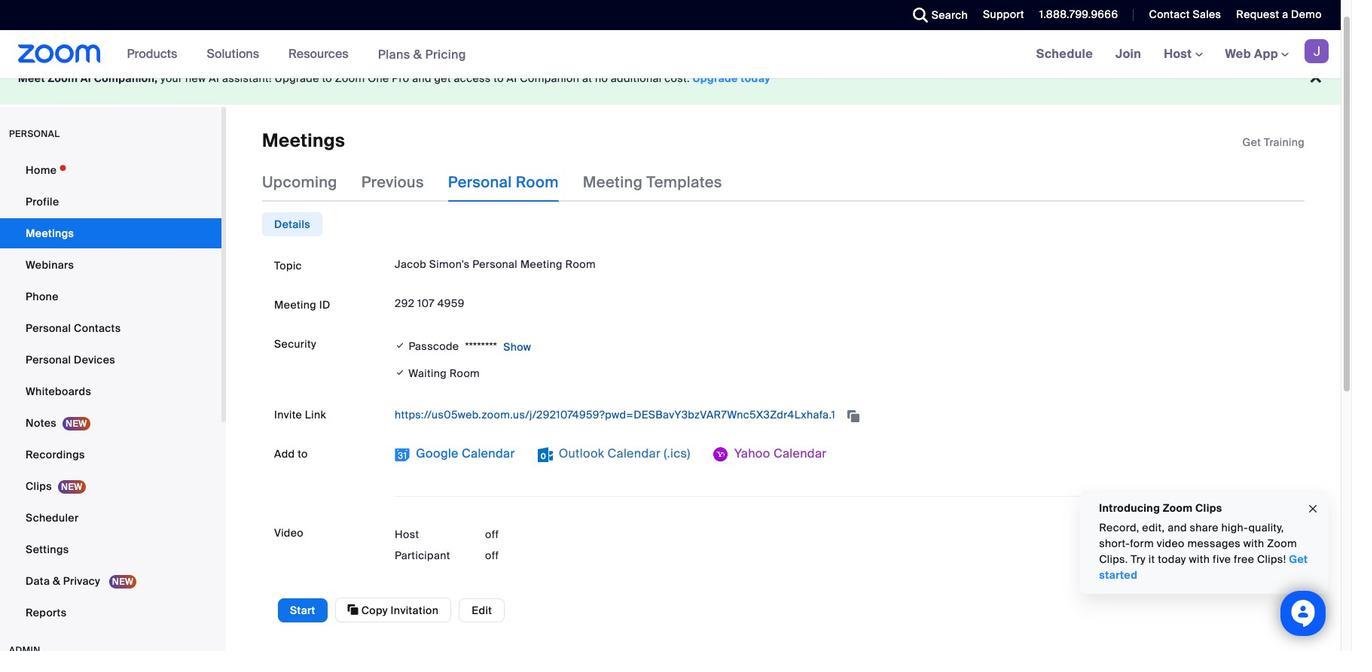 Task type: vqa. For each thing, say whether or not it's contained in the screenshot.
the Invoice History link
no



Task type: locate. For each thing, give the bounding box(es) containing it.
calendar for yahoo
[[774, 446, 827, 462]]

2 horizontal spatial calendar
[[774, 446, 827, 462]]

record, edit, and share high-quality, short-form video messages with zoom clips. try it today with five free clips!
[[1099, 521, 1297, 567]]

0 horizontal spatial ai
[[80, 72, 91, 85]]

1 vertical spatial off
[[485, 549, 499, 563]]

0 vertical spatial host element
[[485, 528, 576, 543]]

topic
[[274, 259, 302, 273]]

get inside get started
[[1289, 553, 1308, 567]]

2 horizontal spatial room
[[565, 258, 596, 271]]

host button
[[1164, 46, 1203, 62]]

1 off from the top
[[485, 528, 499, 542]]

2 calendar from the left
[[608, 446, 661, 462]]

show button
[[497, 336, 531, 360]]

1 horizontal spatial to
[[322, 72, 332, 85]]

zoom up 'clips!' at the right bottom of the page
[[1267, 537, 1297, 551]]

close image
[[1307, 501, 1319, 518]]

invitation
[[391, 604, 439, 618]]

1 btn image from the left
[[538, 448, 553, 463]]

ai left companion
[[507, 72, 517, 85]]

host
[[1164, 46, 1195, 62], [395, 528, 419, 542]]

and up the video on the bottom right of page
[[1168, 521, 1187, 535]]

short-
[[1099, 537, 1130, 551]]

1 vertical spatial clips
[[1195, 502, 1222, 515]]

0 horizontal spatial &
[[53, 575, 60, 588]]

record,
[[1099, 521, 1139, 535]]

add
[[274, 448, 295, 461]]

copy invitation button
[[335, 598, 451, 623]]

today
[[741, 72, 771, 85], [1158, 553, 1186, 567]]

1 horizontal spatial calendar
[[608, 446, 661, 462]]

0 vertical spatial off
[[485, 528, 499, 542]]

host inside meetings navigation
[[1164, 46, 1195, 62]]

0 horizontal spatial to
[[298, 448, 308, 461]]

get left training
[[1243, 136, 1261, 149]]

1 vertical spatial room
[[565, 258, 596, 271]]

request a demo
[[1237, 8, 1322, 21]]

https://us05web.zoom.us/j/2921074959?pwd=desbavy3bzvar7wnc5x3zdr4lxhafa.1 application
[[395, 403, 1293, 427]]

it
[[1148, 553, 1155, 567]]

1 horizontal spatial today
[[1158, 553, 1186, 567]]

& right data
[[53, 575, 60, 588]]

upgrade down resources
[[275, 72, 319, 85]]

1 vertical spatial today
[[1158, 553, 1186, 567]]

0 horizontal spatial meetings
[[26, 227, 74, 240]]

1 horizontal spatial with
[[1243, 537, 1264, 551]]

2 host element from the top
[[485, 549, 576, 564]]

and left the get
[[412, 72, 432, 85]]

& inside product information navigation
[[413, 46, 422, 62]]

personal
[[448, 173, 512, 192], [473, 258, 518, 271], [26, 322, 71, 335], [26, 353, 71, 367]]

1 vertical spatial host
[[395, 528, 419, 542]]

2 vertical spatial room
[[450, 367, 480, 381]]

get for get training
[[1243, 136, 1261, 149]]

1 horizontal spatial clips
[[1195, 502, 1222, 515]]

0 horizontal spatial and
[[412, 72, 432, 85]]

copy url image
[[846, 411, 861, 422]]

devices
[[74, 353, 115, 367]]

0 vertical spatial room
[[516, 173, 559, 192]]

edit,
[[1142, 521, 1165, 535]]

data
[[26, 575, 50, 588]]

0 vertical spatial &
[[413, 46, 422, 62]]

1 vertical spatial host element
[[485, 549, 576, 564]]

settings
[[26, 543, 69, 557]]

meeting
[[583, 173, 643, 192], [520, 258, 563, 271], [274, 299, 316, 312]]

id
[[319, 299, 331, 312]]

clips up share
[[1195, 502, 1222, 515]]

ai down zoom logo
[[80, 72, 91, 85]]

1 horizontal spatial upgrade
[[693, 72, 738, 85]]

2 upgrade from the left
[[693, 72, 738, 85]]

1 horizontal spatial ai
[[209, 72, 219, 85]]

292 107 4959
[[395, 297, 465, 311]]

upgrade right cost.
[[693, 72, 738, 85]]

invite
[[274, 409, 302, 422]]

meeting id
[[274, 299, 331, 312]]

1 horizontal spatial room
[[516, 173, 559, 192]]

free
[[1234, 553, 1254, 567]]

0 horizontal spatial today
[[741, 72, 771, 85]]

room
[[516, 173, 559, 192], [565, 258, 596, 271], [450, 367, 480, 381]]

0 horizontal spatial btn image
[[538, 448, 553, 463]]

and inside meet zoom ai companion, footer
[[412, 72, 432, 85]]

personal contacts link
[[0, 313, 221, 344]]

products
[[127, 46, 177, 62]]

calendar down https://us05web.zoom.us/j/2921074959?pwd=desbavy3bzvar7wnc5x3zdr4lxhafa.1
[[608, 446, 661, 462]]

show
[[503, 341, 531, 354]]

and inside record, edit, and share high-quality, short-form video messages with zoom clips. try it today with five free clips!
[[1168, 521, 1187, 535]]

get right 'clips!' at the right bottom of the page
[[1289, 553, 1308, 567]]

started
[[1099, 569, 1138, 582]]

1 vertical spatial &
[[53, 575, 60, 588]]

& right plans
[[413, 46, 422, 62]]

0 vertical spatial and
[[412, 72, 432, 85]]

1 calendar from the left
[[462, 446, 515, 462]]

meetings link
[[0, 218, 221, 249]]

1 horizontal spatial get
[[1289, 553, 1308, 567]]

1 ai from the left
[[80, 72, 91, 85]]

0 horizontal spatial clips
[[26, 480, 52, 493]]

0 vertical spatial meeting
[[583, 173, 643, 192]]

1 horizontal spatial btn image
[[713, 448, 728, 463]]

whiteboards link
[[0, 377, 221, 407]]

2 horizontal spatial ai
[[507, 72, 517, 85]]

0 horizontal spatial get
[[1243, 136, 1261, 149]]

0 horizontal spatial calendar
[[462, 446, 515, 462]]

0 vertical spatial get
[[1243, 136, 1261, 149]]

personal for personal devices
[[26, 353, 71, 367]]

3 calendar from the left
[[774, 446, 827, 462]]

banner
[[0, 30, 1341, 79]]

calendar inside google calendar link
[[462, 446, 515, 462]]

btn image left outlook
[[538, 448, 553, 463]]

add to element
[[395, 443, 1293, 482]]

companion
[[520, 72, 579, 85]]

0 vertical spatial meetings
[[262, 129, 345, 152]]

btn image
[[395, 448, 410, 463]]

and
[[412, 72, 432, 85], [1168, 521, 1187, 535]]

calendar right 'google'
[[462, 446, 515, 462]]

plans & pricing link
[[378, 46, 466, 62], [378, 46, 466, 62]]

off
[[485, 528, 499, 542], [485, 549, 499, 563]]

btn image left 'yahoo' in the bottom right of the page
[[713, 448, 728, 463]]

plans
[[378, 46, 410, 62]]

1 vertical spatial get
[[1289, 553, 1308, 567]]

host element for participant
[[485, 549, 576, 564]]

clips up "scheduler"
[[26, 480, 52, 493]]

zoom logo image
[[18, 44, 101, 63]]

1 horizontal spatial host
[[1164, 46, 1195, 62]]

0 horizontal spatial with
[[1189, 553, 1210, 567]]

web app button
[[1225, 46, 1289, 62]]

profile
[[26, 195, 59, 209]]

get training link
[[1243, 136, 1305, 149]]

meeting templates
[[583, 173, 722, 192]]

0 vertical spatial with
[[1243, 537, 1264, 551]]

2 off from the top
[[485, 549, 499, 563]]

app
[[1254, 46, 1278, 62]]

host down contact sales
[[1164, 46, 1195, 62]]

video
[[274, 527, 304, 540]]

yahoo calendar
[[731, 446, 827, 462]]

1.888.799.9666
[[1039, 8, 1118, 21]]

with down messages
[[1189, 553, 1210, 567]]

zoom down zoom logo
[[48, 72, 78, 85]]

https://us05web.zoom.us/j/2921074959?pwd=desbavy3bzvar7wnc5x3zdr4lxhafa.1 link
[[395, 409, 838, 422]]

scheduler link
[[0, 503, 221, 533]]

yahoo
[[734, 446, 770, 462]]

0 vertical spatial clips
[[26, 480, 52, 493]]

0 horizontal spatial host
[[395, 528, 419, 542]]

2 ai from the left
[[209, 72, 219, 85]]

0 horizontal spatial upgrade
[[275, 72, 319, 85]]

checked image
[[395, 338, 406, 353]]

to down resources
[[322, 72, 332, 85]]

1 host element from the top
[[485, 528, 576, 543]]

calendar right 'yahoo' in the bottom right of the page
[[774, 446, 827, 462]]

high-
[[1221, 521, 1248, 535]]

get training
[[1243, 136, 1305, 149]]

1 horizontal spatial and
[[1168, 521, 1187, 535]]

meetings inside personal menu menu
[[26, 227, 74, 240]]

copy
[[361, 604, 388, 618]]

2 horizontal spatial meeting
[[583, 173, 643, 192]]

btn image inside outlook calendar (.ics) link
[[538, 448, 553, 463]]

ai right "new"
[[209, 72, 219, 85]]

introducing
[[1099, 502, 1160, 515]]

edit
[[472, 604, 492, 618]]

to right add
[[298, 448, 308, 461]]

contact sales link
[[1138, 0, 1225, 30], [1149, 8, 1221, 21]]

0 vertical spatial today
[[741, 72, 771, 85]]

webinars
[[26, 258, 74, 272]]

btn image inside yahoo calendar 'link'
[[713, 448, 728, 463]]

1 horizontal spatial meeting
[[520, 258, 563, 271]]

start
[[290, 604, 315, 618]]

room inside tabs of meeting tab list
[[516, 173, 559, 192]]

0 vertical spatial host
[[1164, 46, 1195, 62]]

to right the access
[[494, 72, 504, 85]]

0 horizontal spatial room
[[450, 367, 480, 381]]

calendar inside outlook calendar (.ics) link
[[608, 446, 661, 462]]

4959
[[437, 297, 465, 311]]

1 vertical spatial meeting
[[520, 258, 563, 271]]

meeting for meeting id
[[274, 299, 316, 312]]

join
[[1116, 46, 1141, 62]]

& inside personal menu menu
[[53, 575, 60, 588]]

host element
[[485, 528, 576, 543], [485, 549, 576, 564]]

personal inside "link"
[[26, 353, 71, 367]]

host up participant
[[395, 528, 419, 542]]

edit button
[[459, 599, 505, 623]]

btn image for outlook calendar (.ics)
[[538, 448, 553, 463]]

personal inside tabs of meeting tab list
[[448, 173, 512, 192]]

0 horizontal spatial meeting
[[274, 299, 316, 312]]

get started
[[1099, 553, 1308, 582]]

off for participant
[[485, 549, 499, 563]]

1 vertical spatial and
[[1168, 521, 1187, 535]]

meetings up upcoming
[[262, 129, 345, 152]]

& for privacy
[[53, 575, 60, 588]]

2 btn image from the left
[[713, 448, 728, 463]]

security
[[274, 338, 316, 351]]

templates
[[647, 173, 722, 192]]

settings link
[[0, 535, 221, 565]]

meeting inside tab list
[[583, 173, 643, 192]]

meetings up webinars
[[26, 227, 74, 240]]

solutions
[[207, 46, 259, 62]]

passcode ******** show
[[409, 340, 531, 354]]

video
[[1157, 537, 1185, 551]]

contact sales
[[1149, 8, 1221, 21]]

resources button
[[289, 30, 355, 78]]

phone
[[26, 290, 59, 304]]

btn image
[[538, 448, 553, 463], [713, 448, 728, 463]]

simon's
[[429, 258, 470, 271]]

room for waiting room
[[450, 367, 480, 381]]

jacob simon's personal meeting room
[[395, 258, 596, 271]]

web
[[1225, 46, 1251, 62]]

with up free
[[1243, 537, 1264, 551]]

details tab
[[262, 213, 322, 237]]

topic element
[[395, 254, 1293, 276]]

calendar inside yahoo calendar 'link'
[[774, 446, 827, 462]]

1 horizontal spatial &
[[413, 46, 422, 62]]

2 vertical spatial meeting
[[274, 299, 316, 312]]

1 vertical spatial meetings
[[26, 227, 74, 240]]

contact
[[1149, 8, 1190, 21]]



Task type: describe. For each thing, give the bounding box(es) containing it.
upcoming
[[262, 173, 337, 192]]

get
[[434, 72, 451, 85]]

2 horizontal spatial to
[[494, 72, 504, 85]]

107
[[417, 297, 435, 311]]

data & privacy link
[[0, 567, 221, 597]]

additional
[[611, 72, 662, 85]]

training
[[1264, 136, 1305, 149]]

web app
[[1225, 46, 1278, 62]]

1 horizontal spatial meetings
[[262, 129, 345, 152]]

recordings
[[26, 448, 85, 462]]

notes
[[26, 417, 57, 430]]

scheduler
[[26, 512, 79, 525]]

zoom up edit,
[[1163, 502, 1193, 515]]

introducing zoom clips
[[1099, 502, 1222, 515]]

search button
[[902, 0, 972, 30]]

calendar for outlook
[[608, 446, 661, 462]]

btn image for yahoo calendar
[[713, 448, 728, 463]]

previous
[[361, 173, 424, 192]]

plans & pricing
[[378, 46, 466, 62]]

meeting inside topic element
[[520, 258, 563, 271]]

link
[[305, 409, 326, 422]]

request
[[1237, 8, 1279, 21]]

checked image
[[395, 366, 406, 381]]

companion,
[[94, 72, 158, 85]]

upgrade today link
[[693, 72, 771, 85]]

demo
[[1291, 8, 1322, 21]]

personal inside topic element
[[473, 258, 518, 271]]

at
[[582, 72, 592, 85]]

room for personal room
[[516, 173, 559, 192]]

banner containing products
[[0, 30, 1341, 79]]

support
[[983, 8, 1024, 21]]

room inside topic element
[[565, 258, 596, 271]]

five
[[1213, 553, 1231, 567]]

cost.
[[665, 72, 690, 85]]

clips inside personal menu menu
[[26, 480, 52, 493]]

schedule
[[1036, 46, 1093, 62]]

product information navigation
[[116, 30, 478, 79]]

pro
[[392, 72, 409, 85]]

google
[[416, 446, 459, 462]]

form
[[1130, 537, 1154, 551]]

& for pricing
[[413, 46, 422, 62]]

participant
[[395, 549, 450, 563]]

notes link
[[0, 408, 221, 438]]

get started link
[[1099, 553, 1308, 582]]

outlook
[[559, 446, 604, 462]]

whiteboards
[[26, 385, 91, 399]]

zoom left one
[[335, 72, 365, 85]]

off for host
[[485, 528, 499, 542]]

resources
[[289, 46, 349, 62]]

clips!
[[1257, 553, 1286, 567]]

data & privacy
[[26, 575, 103, 588]]

a
[[1282, 8, 1289, 21]]

1 vertical spatial with
[[1189, 553, 1210, 567]]

search
[[932, 8, 968, 22]]

meet zoom ai companion, footer
[[0, 53, 1341, 105]]

google calendar link
[[395, 443, 515, 467]]

share
[[1190, 521, 1219, 535]]

1 upgrade from the left
[[275, 72, 319, 85]]

no
[[595, 72, 608, 85]]

zoom inside record, edit, and share high-quality, short-form video messages with zoom clips. try it today with five free clips!
[[1267, 537, 1297, 551]]

personal devices
[[26, 353, 115, 367]]

profile picture image
[[1305, 39, 1329, 63]]

clips link
[[0, 472, 221, 502]]

(.ics)
[[664, 446, 691, 462]]

outlook calendar (.ics)
[[556, 446, 691, 462]]

join link
[[1104, 30, 1153, 78]]

assistant!
[[222, 72, 272, 85]]

one
[[368, 72, 389, 85]]

try
[[1131, 553, 1146, 567]]

webinars link
[[0, 250, 221, 280]]

personal menu menu
[[0, 155, 221, 630]]

products button
[[127, 30, 184, 78]]

contacts
[[74, 322, 121, 335]]

home
[[26, 163, 57, 177]]

details tab list
[[262, 213, 322, 237]]

host element for host
[[485, 528, 576, 543]]

meetings navigation
[[1025, 30, 1341, 79]]

292
[[395, 297, 415, 311]]

today inside record, edit, and share high-quality, short-form video messages with zoom clips. try it today with five free clips!
[[1158, 553, 1186, 567]]

passcode
[[409, 340, 459, 353]]

access
[[454, 72, 491, 85]]

meeting for meeting templates
[[583, 173, 643, 192]]

google calendar
[[413, 446, 515, 462]]

today inside meet zoom ai companion, footer
[[741, 72, 771, 85]]

pricing
[[425, 46, 466, 62]]

personal for personal room
[[448, 173, 512, 192]]

personal for personal contacts
[[26, 322, 71, 335]]

reports link
[[0, 598, 221, 628]]

copy image
[[348, 604, 359, 617]]

********
[[465, 340, 497, 353]]

recordings link
[[0, 440, 221, 470]]

personal contacts
[[26, 322, 121, 335]]

clips.
[[1099, 553, 1128, 567]]

waiting room
[[406, 367, 480, 381]]

quality,
[[1248, 521, 1284, 535]]

profile link
[[0, 187, 221, 217]]

outlook calendar (.ics) link
[[538, 443, 691, 467]]

personal devices link
[[0, 345, 221, 375]]

schedule link
[[1025, 30, 1104, 78]]

solutions button
[[207, 30, 266, 78]]

new
[[185, 72, 206, 85]]

privacy
[[63, 575, 100, 588]]

personal
[[9, 128, 60, 140]]

3 ai from the left
[[507, 72, 517, 85]]

messages
[[1188, 537, 1241, 551]]

get for get started
[[1289, 553, 1308, 567]]

tabs of meeting tab list
[[262, 163, 746, 202]]

calendar for google
[[462, 446, 515, 462]]



